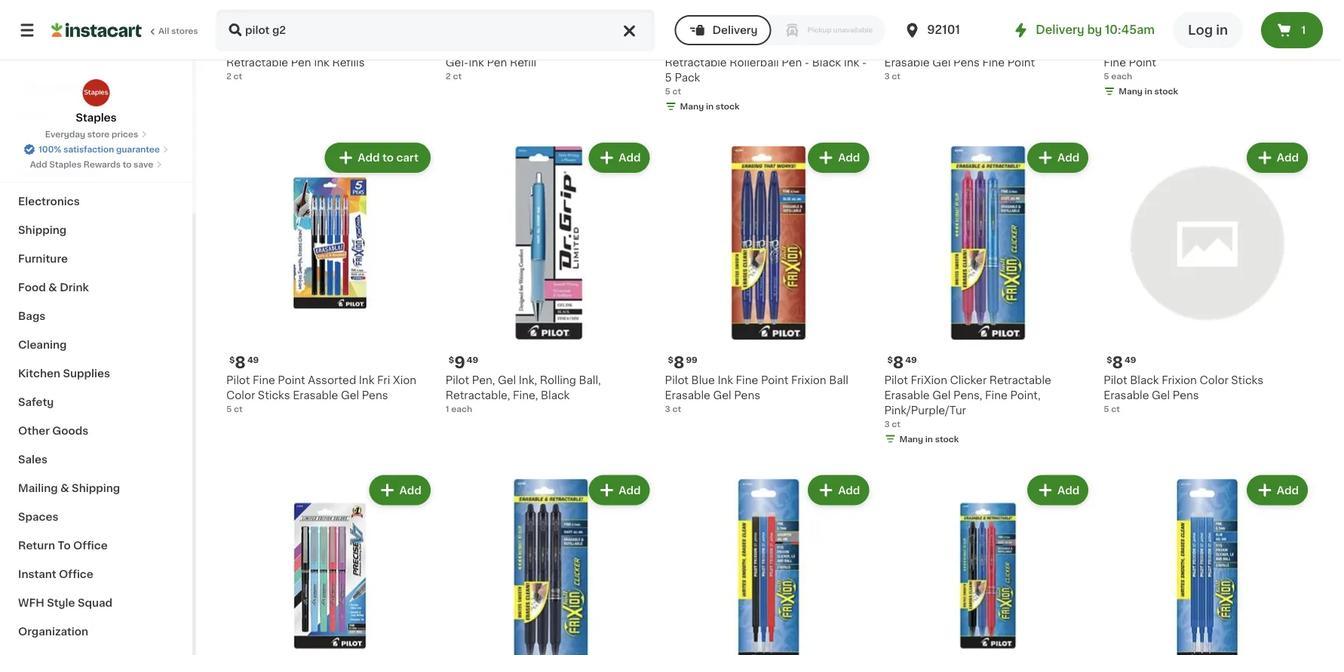 Task type: vqa. For each thing, say whether or not it's contained in the screenshot.
G2 in the "Pilot 77233 G2 Extra Fine Tip Blue Ink Gel-Ink Pen Refill 2 ct"
yes



Task type: locate. For each thing, give the bounding box(es) containing it.
point inside pilot assorted colors frixion ball erasable gel pens fine point 3 ct
[[1008, 57, 1036, 68]]

many for pilot gel ink pens, assorted colors, fine point
[[1119, 87, 1143, 95]]

wfh style squad
[[18, 598, 113, 608]]

retractable up point,
[[990, 375, 1052, 385]]

in for pilot frixion clicker retractable erasable gel pens, fine point, pink/purple/tur
[[926, 435, 934, 443]]

retractable inside pilot fine point g-2 design collection retractable rollerball pen - black ink - 5 pack 5 ct
[[665, 57, 727, 68]]

2 horizontal spatial 2
[[761, 42, 767, 53]]

add inside "link"
[[30, 160, 47, 169]]

gel- left the bold
[[297, 42, 320, 53]]

0 vertical spatial many
[[1119, 87, 1143, 95]]

many in stock for retractable
[[680, 102, 740, 110]]

3 pen from the left
[[782, 57, 802, 68]]

1 horizontal spatial 99
[[906, 23, 917, 31]]

1 vertical spatial &
[[60, 483, 69, 494]]

$ for pilot black frixion color sticks erasable gel pens
[[1107, 356, 1113, 364]]

erasable
[[885, 57, 930, 68], [293, 390, 338, 400], [885, 390, 930, 400], [665, 390, 711, 400], [1104, 390, 1150, 400]]

99 left 92101
[[906, 23, 917, 31]]

2 down $ 3 49
[[226, 72, 232, 80]]

ct inside pilot black frixion color sticks erasable gel pens 5 ct
[[1112, 405, 1121, 413]]

& right mailing
[[60, 483, 69, 494]]

pen left the refills
[[291, 57, 311, 68]]

supplies for school supplies
[[58, 168, 106, 178]]

organization
[[18, 626, 88, 637]]

3 inside pilot blue ink fine point frixion ball erasable gel pens 3 ct
[[665, 405, 671, 413]]

1 horizontal spatial each
[[1112, 72, 1133, 80]]

clicker
[[951, 375, 987, 385]]

0 horizontal spatial blue
[[253, 42, 276, 53]]

0 horizontal spatial black
[[541, 390, 570, 400]]

mailing
[[18, 483, 58, 494]]

1 horizontal spatial stock
[[936, 435, 959, 443]]

black inside pilot pen, gel ink, rolling ball, retractable, fine, black 1 each
[[541, 390, 570, 400]]

in down pilot fine point g-2 design collection retractable rollerball pen - black ink - 5 pack 5 ct
[[706, 102, 714, 110]]

2 g2 from the left
[[507, 42, 522, 53]]

2 horizontal spatial black
[[1131, 375, 1160, 385]]

0 horizontal spatial retractable
[[226, 57, 288, 68]]

49 for pilot blue g2 gel-ink bold point retractable pen ink refills
[[247, 23, 259, 31]]

pen inside pilot 77233 g2 extra fine tip blue ink gel-ink pen refill 2 ct
[[487, 57, 507, 68]]

supplies for kitchen supplies
[[63, 368, 110, 379]]

2 inside pilot blue g2 gel-ink bold point retractable pen ink refills 2 ct
[[226, 72, 232, 80]]

1 vertical spatial stock
[[716, 102, 740, 110]]

pilot inside pilot gel ink pens, assorted colors, fine point 5 each
[[1104, 42, 1128, 53]]

1 horizontal spatial pen
[[487, 57, 507, 68]]

ink inside pilot fine point g-2 design collection retractable rollerball pen - black ink - 5 pack 5 ct
[[844, 57, 860, 68]]

retractable,
[[446, 390, 511, 400]]

each down 10:45am
[[1112, 72, 1133, 80]]

1 vertical spatial staples
[[49, 160, 82, 169]]

5 inside pilot black frixion color sticks erasable gel pens 5 ct
[[1104, 405, 1110, 413]]

0 horizontal spatial many in stock
[[680, 102, 740, 110]]

1 vertical spatial many in stock
[[680, 102, 740, 110]]

0 vertical spatial many in stock
[[1119, 87, 1179, 95]]

0 vertical spatial office
[[18, 82, 53, 92]]

2 horizontal spatial 99
[[1125, 23, 1137, 31]]

sticks
[[1232, 375, 1264, 385], [258, 390, 290, 400]]

$ 8 49 for pilot fine point assorted ink fri xion color sticks erasable gel pens
[[229, 355, 259, 371]]

92101 button
[[904, 9, 994, 51]]

stock down pink/purple/tur
[[936, 435, 959, 443]]

to inside button
[[383, 152, 394, 163]]

0 vertical spatial shipping
[[18, 225, 67, 235]]

safety link
[[9, 388, 183, 417]]

gel- inside pilot blue g2 gel-ink bold point retractable pen ink refills 2 ct
[[297, 42, 320, 53]]

0 horizontal spatial $ 8 49
[[229, 355, 259, 371]]

each down the retractable, at the bottom left of page
[[451, 405, 472, 413]]

0 vertical spatial 1
[[1302, 25, 1307, 35]]

1 vertical spatial sticks
[[258, 390, 290, 400]]

delivery by 10:45am link
[[1012, 21, 1155, 39]]

in inside button
[[1217, 24, 1229, 37]]

pen inside pilot fine point g-2 design collection retractable rollerball pen - black ink - 5 pack 5 ct
[[782, 57, 802, 68]]

0 horizontal spatial frixion
[[792, 375, 827, 385]]

49 inside $ 9 49
[[467, 356, 479, 364]]

pens,
[[1170, 42, 1199, 53], [954, 390, 983, 400]]

gel- inside pilot 77233 g2 extra fine tip blue ink gel-ink pen refill 2 ct
[[446, 57, 469, 68]]

supplies for office supplies
[[55, 82, 102, 92]]

gel inside pilot pen, gel ink, rolling ball, retractable, fine, black 1 each
[[498, 375, 516, 385]]

1 horizontal spatial ball
[[1038, 42, 1057, 53]]

add
[[358, 152, 380, 163], [619, 152, 641, 163], [839, 152, 861, 163], [1058, 152, 1080, 163], [1277, 152, 1300, 163], [30, 160, 47, 169], [400, 485, 422, 496], [619, 485, 641, 496], [839, 485, 861, 496], [1058, 485, 1080, 496], [1277, 485, 1300, 496]]

pilot inside "pilot fine point assorted ink fri xion color sticks erasable gel pens 5 ct"
[[226, 375, 250, 385]]

many in stock down pink/purple/tur
[[900, 435, 959, 443]]

colors
[[962, 42, 997, 53]]

1 horizontal spatial retractable
[[665, 57, 727, 68]]

&
[[48, 282, 57, 293], [60, 483, 69, 494]]

gel-
[[297, 42, 320, 53], [446, 57, 469, 68]]

1 horizontal spatial delivery
[[1036, 25, 1085, 35]]

2 horizontal spatial $ 8 49
[[1107, 355, 1137, 371]]

pilot inside pilot fine point g-2 design collection retractable rollerball pen - black ink - 5 pack 5 ct
[[665, 42, 689, 53]]

shipping up furniture
[[18, 225, 67, 235]]

1 horizontal spatial 2
[[446, 72, 451, 80]]

1 vertical spatial black
[[1131, 375, 1160, 385]]

pilot inside pilot pen, gel ink, rolling ball, retractable, fine, black 1 each
[[446, 375, 470, 385]]

mailing & shipping
[[18, 483, 120, 494]]

0 vertical spatial black
[[813, 57, 842, 68]]

instant office link
[[9, 560, 183, 589]]

fine inside "pilot fine point assorted ink fri xion color sticks erasable gel pens 5 ct"
[[253, 375, 275, 385]]

2 horizontal spatial frixion
[[1162, 375, 1198, 385]]

office right to
[[73, 540, 108, 551]]

retractable up pack
[[665, 57, 727, 68]]

$3.49 element
[[446, 20, 653, 40]]

printer supplies link
[[9, 130, 183, 158]]

2 down search field
[[446, 72, 451, 80]]

food & drink
[[18, 282, 89, 293]]

2 vertical spatial black
[[541, 390, 570, 400]]

pilot inside pilot blue ink fine point frixion ball erasable gel pens 3 ct
[[665, 375, 689, 385]]

many down 10:45am
[[1119, 87, 1143, 95]]

0 horizontal spatial to
[[123, 160, 132, 169]]

1 vertical spatial ball
[[830, 375, 849, 385]]

1 horizontal spatial many in stock
[[900, 435, 959, 443]]

spaces
[[18, 512, 58, 522]]

stock down pilot gel ink pens, assorted colors, fine point 5 each
[[1155, 87, 1179, 95]]

in down pilot gel ink pens, assorted colors, fine point 5 each
[[1145, 87, 1153, 95]]

$ inside $ 9 49
[[449, 356, 454, 364]]

furniture
[[18, 254, 68, 264]]

0 vertical spatial each
[[1112, 72, 1133, 80]]

to
[[383, 152, 394, 163], [123, 160, 132, 169]]

2 horizontal spatial blue
[[692, 375, 715, 385]]

frixion
[[911, 375, 948, 385]]

pilot inside pilot assorted colors frixion ball erasable gel pens fine point 3 ct
[[885, 42, 908, 53]]

school
[[18, 168, 56, 178]]

drink
[[60, 282, 89, 293]]

8 for pilot black frixion color sticks erasable gel pens
[[1113, 355, 1124, 371]]

printer supplies
[[18, 139, 105, 149]]

99 up pilot blue ink fine point frixion ball erasable gel pens 3 ct
[[686, 356, 698, 364]]

many in stock down pilot gel ink pens, assorted colors, fine point 5 each
[[1119, 87, 1179, 95]]

1 $ 8 49 from the left
[[229, 355, 259, 371]]

delivery left "by"
[[1036, 25, 1085, 35]]

5
[[1104, 72, 1110, 80], [665, 72, 672, 83], [665, 87, 671, 95], [226, 405, 232, 413], [1104, 405, 1110, 413]]

1 horizontal spatial blue
[[599, 42, 623, 53]]

$ inside $ 3 49
[[229, 23, 235, 31]]

$ 8 99 for pilot gel ink pens, assorted colors, fine point
[[1107, 22, 1137, 38]]

staples up everyday store prices link
[[76, 112, 117, 123]]

delivery for delivery by 10:45am
[[1036, 25, 1085, 35]]

furniture link
[[9, 245, 183, 273]]

many down pink/purple/tur
[[900, 435, 924, 443]]

gel inside pilot blue ink fine point frixion ball erasable gel pens 3 ct
[[713, 390, 732, 400]]

0 horizontal spatial pens,
[[954, 390, 983, 400]]

school supplies link
[[9, 158, 183, 187]]

black inside pilot black frixion color sticks erasable gel pens 5 ct
[[1131, 375, 1160, 385]]

paper link
[[9, 101, 183, 130]]

instacart logo image
[[51, 21, 142, 39]]

pen down design
[[782, 57, 802, 68]]

pens inside pilot black frixion color sticks erasable gel pens 5 ct
[[1173, 390, 1200, 400]]

77233
[[472, 42, 504, 53]]

99 right "by"
[[1125, 23, 1137, 31]]

pilot for g-
[[665, 42, 689, 53]]

2 vertical spatial many in stock
[[900, 435, 959, 443]]

delivery for delivery
[[713, 25, 758, 35]]

3 for gel
[[885, 420, 890, 428]]

1 horizontal spatial assorted
[[911, 42, 959, 53]]

add staples rewards to save link
[[30, 158, 162, 171]]

1 horizontal spatial color
[[1200, 375, 1229, 385]]

fine
[[555, 42, 577, 53], [692, 42, 714, 53], [983, 57, 1005, 68], [1104, 57, 1127, 68], [253, 375, 275, 385], [736, 375, 759, 385], [986, 390, 1008, 400]]

black inside pilot fine point g-2 design collection retractable rollerball pen - black ink - 5 pack 5 ct
[[813, 57, 842, 68]]

0 horizontal spatial each
[[451, 405, 472, 413]]

office supplies
[[18, 82, 102, 92]]

delivery
[[1036, 25, 1085, 35], [713, 25, 758, 35]]

everyday store prices link
[[45, 128, 147, 140]]

3
[[235, 22, 245, 38], [885, 72, 890, 80], [665, 405, 671, 413], [885, 420, 890, 428]]

-
[[805, 57, 810, 68], [862, 57, 867, 68]]

2 $ 8 49 from the left
[[888, 355, 917, 371]]

$ 8 49 for pilot black frixion color sticks erasable gel pens
[[1107, 355, 1137, 371]]

0 vertical spatial stock
[[1155, 87, 1179, 95]]

kitchen supplies
[[18, 368, 110, 379]]

g2 left the bold
[[279, 42, 294, 53]]

8
[[1113, 22, 1124, 38], [235, 355, 246, 371], [893, 355, 904, 371], [674, 355, 685, 371], [1113, 355, 1124, 371]]

staples
[[76, 112, 117, 123], [49, 160, 82, 169]]

$ inside $ 6 49
[[668, 23, 674, 31]]

2 horizontal spatial assorted
[[1202, 42, 1250, 53]]

ct inside pilot assorted colors frixion ball erasable gel pens fine point 3 ct
[[892, 72, 901, 80]]

gel- down search field
[[446, 57, 469, 68]]

gel inside "pilot fine point assorted ink fri xion color sticks erasable gel pens 5 ct"
[[341, 390, 359, 400]]

to left save
[[123, 160, 132, 169]]

- down collection
[[862, 57, 867, 68]]

49 inside $ 3 49
[[247, 23, 259, 31]]

1 horizontal spatial 1
[[1302, 25, 1307, 35]]

ct inside pilot 77233 g2 extra fine tip blue ink gel-ink pen refill 2 ct
[[453, 72, 462, 80]]

$8.99
[[704, 27, 735, 38]]

supplies inside "link"
[[58, 168, 106, 178]]

delivery up g-
[[713, 25, 758, 35]]

2 horizontal spatial many in stock
[[1119, 87, 1179, 95]]

ink inside pilot gel ink pens, assorted colors, fine point 5 each
[[1152, 42, 1167, 53]]

pen down 77233
[[487, 57, 507, 68]]

assorted down log in
[[1202, 42, 1250, 53]]

0 horizontal spatial gel-
[[297, 42, 320, 53]]

satisfaction
[[64, 145, 114, 154]]

blue inside pilot 77233 g2 extra fine tip blue ink gel-ink pen refill 2 ct
[[599, 42, 623, 53]]

blue inside pilot blue g2 gel-ink bold point retractable pen ink refills 2 ct
[[253, 42, 276, 53]]

erasable inside pilot assorted colors frixion ball erasable gel pens fine point 3 ct
[[885, 57, 930, 68]]

1 horizontal spatial gel-
[[446, 57, 469, 68]]

None search field
[[216, 9, 655, 51]]

1 horizontal spatial frixion
[[1000, 42, 1035, 53]]

in down pink/purple/tur
[[926, 435, 934, 443]]

pilot inside pilot 77233 g2 extra fine tip blue ink gel-ink pen refill 2 ct
[[446, 42, 470, 53]]

1 g2 from the left
[[279, 42, 294, 53]]

sales link
[[9, 445, 183, 474]]

2 horizontal spatial many
[[1119, 87, 1143, 95]]

in for pilot fine point g-2 design collection retractable rollerball pen - black ink - 5 pack
[[706, 102, 714, 110]]

fine inside pilot frixion clicker retractable erasable gel pens, fine point, pink/purple/tur 3 ct
[[986, 390, 1008, 400]]

100%
[[39, 145, 61, 154]]

1 vertical spatial $ 8 99
[[668, 355, 698, 371]]

1
[[1302, 25, 1307, 35], [446, 405, 449, 413]]

0 vertical spatial $ 8 99
[[1107, 22, 1137, 38]]

0 horizontal spatial g2
[[279, 42, 294, 53]]

& for drink
[[48, 282, 57, 293]]

0 horizontal spatial 99
[[686, 356, 698, 364]]

retractable down $ 3 49
[[226, 57, 288, 68]]

fine inside pilot 77233 g2 extra fine tip blue ink gel-ink pen refill 2 ct
[[555, 42, 577, 53]]

assorted left fri
[[308, 375, 356, 385]]

0 vertical spatial pens,
[[1170, 42, 1199, 53]]

1 horizontal spatial many
[[900, 435, 924, 443]]

many for pilot fine point g-2 design collection retractable rollerball pen - black ink - 5 pack
[[680, 102, 704, 110]]

staples down printer supplies
[[49, 160, 82, 169]]

1 horizontal spatial &
[[60, 483, 69, 494]]

1 vertical spatial 1
[[446, 405, 449, 413]]

pen
[[291, 57, 311, 68], [487, 57, 507, 68], [782, 57, 802, 68]]

assorted down 92101
[[911, 42, 959, 53]]

2 horizontal spatial retractable
[[990, 375, 1052, 385]]

ink
[[320, 42, 336, 53], [625, 42, 641, 53], [1152, 42, 1167, 53], [314, 57, 330, 68], [469, 57, 484, 68], [844, 57, 860, 68], [359, 375, 375, 385], [718, 375, 734, 385]]

ink inside "pilot fine point assorted ink fri xion color sticks erasable gel pens 5 ct"
[[359, 375, 375, 385]]

3 inside pilot frixion clicker retractable erasable gel pens, fine point, pink/purple/tur 3 ct
[[885, 420, 890, 428]]

wfh style squad link
[[9, 589, 183, 617]]

point inside "pilot fine point assorted ink fri xion color sticks erasable gel pens 5 ct"
[[278, 375, 305, 385]]

blue for 3
[[253, 42, 276, 53]]

1 vertical spatial gel-
[[446, 57, 469, 68]]

ink,
[[519, 375, 538, 385]]

cleaning
[[18, 340, 67, 350]]

3 inside pilot assorted colors frixion ball erasable gel pens fine point 3 ct
[[885, 72, 890, 80]]

frixion inside pilot assorted colors frixion ball erasable gel pens fine point 3 ct
[[1000, 42, 1035, 53]]

0 vertical spatial gel-
[[297, 42, 320, 53]]

1 horizontal spatial -
[[862, 57, 867, 68]]

pilot gel ink pens, assorted colors, fine point 5 each
[[1104, 42, 1290, 80]]

0 horizontal spatial sticks
[[258, 390, 290, 400]]

pens, inside pilot gel ink pens, assorted colors, fine point 5 each
[[1170, 42, 1199, 53]]

1 horizontal spatial sticks
[[1232, 375, 1264, 385]]

1 horizontal spatial g2
[[507, 42, 522, 53]]

gel inside pilot frixion clicker retractable erasable gel pens, fine point, pink/purple/tur 3 ct
[[933, 390, 951, 400]]

guarantee
[[116, 145, 160, 154]]

retractable inside pilot frixion clicker retractable erasable gel pens, fine point, pink/purple/tur 3 ct
[[990, 375, 1052, 385]]

school supplies
[[18, 168, 106, 178]]

- down design
[[805, 57, 810, 68]]

g2 for blue
[[279, 42, 294, 53]]

0 horizontal spatial shipping
[[18, 225, 67, 235]]

1 pen from the left
[[291, 57, 311, 68]]

delivery inside button
[[713, 25, 758, 35]]

pilot for gel-
[[226, 42, 250, 53]]

bold
[[338, 42, 363, 53]]

3 $ 8 49 from the left
[[1107, 355, 1137, 371]]

in right log
[[1217, 24, 1229, 37]]

pilot for ink,
[[446, 375, 470, 385]]

1 horizontal spatial to
[[383, 152, 394, 163]]

0 horizontal spatial many
[[680, 102, 704, 110]]

product group
[[226, 139, 434, 415], [446, 139, 653, 415], [665, 139, 873, 415], [885, 139, 1092, 448], [1104, 139, 1312, 415], [226, 472, 434, 655], [446, 472, 653, 655], [665, 472, 873, 655], [885, 472, 1092, 655], [1104, 472, 1312, 655]]

prices
[[112, 130, 138, 138]]

10:45am
[[1106, 25, 1155, 35]]

to left cart
[[383, 152, 394, 163]]

1 horizontal spatial pens,
[[1170, 42, 1199, 53]]

office up wfh style squad
[[59, 569, 93, 580]]

2 horizontal spatial stock
[[1155, 87, 1179, 95]]

office up paper
[[18, 82, 53, 92]]

1 vertical spatial color
[[226, 390, 255, 400]]

office
[[18, 82, 53, 92], [73, 540, 108, 551], [59, 569, 93, 580]]

49
[[247, 23, 259, 31], [686, 23, 698, 31], [247, 356, 259, 364], [467, 356, 479, 364], [906, 356, 917, 364], [1125, 356, 1137, 364]]

pilot inside pilot black frixion color sticks erasable gel pens 5 ct
[[1104, 375, 1128, 385]]

3 for erasable
[[885, 72, 890, 80]]

0 horizontal spatial assorted
[[308, 375, 356, 385]]

stock down 'rollerball'
[[716, 102, 740, 110]]

ball
[[1038, 42, 1057, 53], [830, 375, 849, 385]]

many down pack
[[680, 102, 704, 110]]

retractable inside pilot blue g2 gel-ink bold point retractable pen ink refills 2 ct
[[226, 57, 288, 68]]

$ for pilot blue g2 gel-ink bold point retractable pen ink refills
[[229, 23, 235, 31]]

49 for pilot pen, gel ink, rolling ball, retractable, fine, black
[[467, 356, 479, 364]]

many in stock
[[1119, 87, 1179, 95], [680, 102, 740, 110], [900, 435, 959, 443]]

1 horizontal spatial $ 8 99
[[1107, 22, 1137, 38]]

each
[[1112, 72, 1133, 80], [451, 405, 472, 413]]

0 vertical spatial &
[[48, 282, 57, 293]]

frixion
[[1000, 42, 1035, 53], [792, 375, 827, 385], [1162, 375, 1198, 385]]

pens, down log
[[1170, 42, 1199, 53]]

1 vertical spatial each
[[451, 405, 472, 413]]

0 horizontal spatial delivery
[[713, 25, 758, 35]]

erasable inside pilot black frixion color sticks erasable gel pens 5 ct
[[1104, 390, 1150, 400]]

1 horizontal spatial $ 8 49
[[888, 355, 917, 371]]

color inside pilot black frixion color sticks erasable gel pens 5 ct
[[1200, 375, 1229, 385]]

delivery button
[[675, 15, 772, 45]]

staples logo image
[[82, 78, 111, 107]]

1 vertical spatial office
[[73, 540, 108, 551]]

paper
[[18, 110, 50, 121]]

1 horizontal spatial black
[[813, 57, 842, 68]]

blue inside pilot blue ink fine point frixion ball erasable gel pens 3 ct
[[692, 375, 715, 385]]

erasable inside "pilot fine point assorted ink fri xion color sticks erasable gel pens 5 ct"
[[293, 390, 338, 400]]

0 horizontal spatial color
[[226, 390, 255, 400]]

g2
[[279, 42, 294, 53], [507, 42, 522, 53]]

g2 inside pilot blue g2 gel-ink bold point retractable pen ink refills 2 ct
[[279, 42, 294, 53]]

pilot
[[226, 42, 250, 53], [446, 42, 470, 53], [885, 42, 908, 53], [665, 42, 689, 53], [1104, 42, 1128, 53], [226, 375, 250, 385], [446, 375, 470, 385], [885, 375, 908, 385], [665, 375, 689, 385], [1104, 375, 1128, 385]]

g2 inside pilot 77233 g2 extra fine tip blue ink gel-ink pen refill 2 ct
[[507, 42, 522, 53]]

shipping up spaces link
[[72, 483, 120, 494]]

99
[[906, 23, 917, 31], [1125, 23, 1137, 31], [686, 356, 698, 364]]

0 horizontal spatial 1
[[446, 405, 449, 413]]

fine,
[[513, 390, 538, 400]]

& right food
[[48, 282, 57, 293]]

2 vertical spatial many
[[900, 435, 924, 443]]

blue
[[253, 42, 276, 53], [599, 42, 623, 53], [692, 375, 715, 385]]

0 horizontal spatial stock
[[716, 102, 740, 110]]

0 horizontal spatial 2
[[226, 72, 232, 80]]

many in stock down pack
[[680, 102, 740, 110]]

2 horizontal spatial pen
[[782, 57, 802, 68]]

2 vertical spatial stock
[[936, 435, 959, 443]]

g2 up refill
[[507, 42, 522, 53]]

1 vertical spatial many
[[680, 102, 704, 110]]

49 inside $ 6 49
[[686, 23, 698, 31]]

0 horizontal spatial ball
[[830, 375, 849, 385]]

0 horizontal spatial -
[[805, 57, 810, 68]]

pilot black frixion color sticks erasable gel pens 5 ct
[[1104, 375, 1264, 413]]

0 vertical spatial ball
[[1038, 42, 1057, 53]]

2 pen from the left
[[487, 57, 507, 68]]

0 horizontal spatial pen
[[291, 57, 311, 68]]

ink inside pilot blue ink fine point frixion ball erasable gel pens 3 ct
[[718, 375, 734, 385]]

1 vertical spatial shipping
[[72, 483, 120, 494]]

kitchen supplies link
[[9, 359, 183, 388]]

add staples rewards to save
[[30, 160, 153, 169]]

Search field
[[217, 11, 654, 50]]

shipping link
[[9, 216, 183, 245]]

2 up 'rollerball'
[[761, 42, 767, 53]]

service type group
[[675, 15, 885, 45]]

many for pilot frixion clicker retractable erasable gel pens, fine point, pink/purple/tur
[[900, 435, 924, 443]]

refill
[[510, 57, 537, 68]]

5 inside "pilot fine point assorted ink fri xion color sticks erasable gel pens 5 ct"
[[226, 405, 232, 413]]

black
[[813, 57, 842, 68], [1131, 375, 1160, 385], [541, 390, 570, 400]]

sticks inside "pilot fine point assorted ink fri xion color sticks erasable gel pens 5 ct"
[[258, 390, 290, 400]]

0 vertical spatial color
[[1200, 375, 1229, 385]]

pilot inside pilot blue g2 gel-ink bold point retractable pen ink refills 2 ct
[[226, 42, 250, 53]]

pens, down clicker
[[954, 390, 983, 400]]

0 vertical spatial staples
[[76, 112, 117, 123]]

0 vertical spatial sticks
[[1232, 375, 1264, 385]]

$ 8 49
[[229, 355, 259, 371], [888, 355, 917, 371], [1107, 355, 1137, 371]]

0 horizontal spatial &
[[48, 282, 57, 293]]

1 vertical spatial pens,
[[954, 390, 983, 400]]

pens inside pilot blue ink fine point frixion ball erasable gel pens 3 ct
[[734, 390, 761, 400]]



Task type: describe. For each thing, give the bounding box(es) containing it.
all
[[158, 27, 169, 35]]

ball inside pilot assorted colors frixion ball erasable gel pens fine point 3 ct
[[1038, 42, 1057, 53]]

bags
[[18, 311, 46, 321]]

goods
[[52, 426, 89, 436]]

collection
[[810, 42, 864, 53]]

pink/purple/tur
[[885, 405, 967, 416]]

2 - from the left
[[862, 57, 867, 68]]

stores
[[171, 27, 198, 35]]

stock for retractable
[[716, 102, 740, 110]]

everyday store prices
[[45, 130, 138, 138]]

pilot for extra
[[446, 42, 470, 53]]

instant office
[[18, 569, 93, 580]]

pilot fine point assorted ink fri xion color sticks erasable gel pens 5 ct
[[226, 375, 417, 413]]

92101
[[928, 25, 961, 35]]

49 for pilot black frixion color sticks erasable gel pens
[[1125, 356, 1137, 364]]

pen,
[[472, 375, 495, 385]]

8 for pilot fine point assorted ink fri xion color sticks erasable gel pens
[[235, 355, 246, 371]]

return to office
[[18, 540, 108, 551]]

pilot for color
[[1104, 375, 1128, 385]]

safety
[[18, 397, 54, 408]]

ct inside pilot blue g2 gel-ink bold point retractable pen ink refills 2 ct
[[234, 72, 242, 80]]

$ for pilot pen, gel ink, rolling ball, retractable, fine, black
[[449, 356, 454, 364]]

fine inside pilot assorted colors frixion ball erasable gel pens fine point 3 ct
[[983, 57, 1005, 68]]

$ for pilot frixion clicker retractable erasable gel pens, fine point, pink/purple/tur
[[888, 356, 893, 364]]

ball inside pilot blue ink fine point frixion ball erasable gel pens 3 ct
[[830, 375, 849, 385]]

assorted inside pilot gel ink pens, assorted colors, fine point 5 each
[[1202, 42, 1250, 53]]

spaces link
[[9, 503, 183, 531]]

pens inside pilot assorted colors frixion ball erasable gel pens fine point 3 ct
[[954, 57, 980, 68]]

xion
[[393, 375, 417, 385]]

99 for pilot blue ink fine point frixion ball erasable gel pens
[[686, 356, 698, 364]]

save
[[134, 160, 153, 169]]

9
[[454, 355, 465, 371]]

1 inside button
[[1302, 25, 1307, 35]]

2 inside pilot 77233 g2 extra fine tip blue ink gel-ink pen refill 2 ct
[[446, 72, 451, 80]]

pen inside pilot blue g2 gel-ink bold point retractable pen ink refills 2 ct
[[291, 57, 311, 68]]

gel inside pilot black frixion color sticks erasable gel pens 5 ct
[[1152, 390, 1171, 400]]

log
[[1189, 24, 1214, 37]]

point inside pilot blue g2 gel-ink bold point retractable pen ink refills 2 ct
[[365, 42, 393, 53]]

log in
[[1189, 24, 1229, 37]]

2 inside pilot fine point g-2 design collection retractable rollerball pen - black ink - 5 pack 5 ct
[[761, 42, 767, 53]]

erasable inside pilot frixion clicker retractable erasable gel pens, fine point, pink/purple/tur 3 ct
[[885, 390, 930, 400]]

$ 8 49 for pilot frixion clicker retractable erasable gel pens, fine point, pink/purple/tur
[[888, 355, 917, 371]]

99 for pilot gel ink pens, assorted colors, fine point
[[1125, 23, 1137, 31]]

store
[[87, 130, 110, 138]]

pilot frixion clicker retractable erasable gel pens, fine point, pink/purple/tur 3 ct
[[885, 375, 1052, 428]]

3 for frixion
[[665, 405, 671, 413]]

printer
[[18, 139, 55, 149]]

5 inside pilot gel ink pens, assorted colors, fine point 5 each
[[1104, 72, 1110, 80]]

return
[[18, 540, 55, 551]]

cleaning link
[[9, 331, 183, 359]]

wfh
[[18, 598, 44, 608]]

in for pilot gel ink pens, assorted colors, fine point
[[1145, 87, 1153, 95]]

retractable for blue
[[226, 57, 288, 68]]

cart
[[396, 152, 419, 163]]

each inside pilot gel ink pens, assorted colors, fine point 5 each
[[1112, 72, 1133, 80]]

1 - from the left
[[805, 57, 810, 68]]

rolling
[[540, 375, 577, 385]]

pilot for fine
[[665, 375, 689, 385]]

each inside pilot pen, gel ink, rolling ball, retractable, fine, black 1 each
[[451, 405, 472, 413]]

to inside "link"
[[123, 160, 132, 169]]

sticks inside pilot black frixion color sticks erasable gel pens 5 ct
[[1232, 375, 1264, 385]]

pilot for frixion
[[885, 42, 908, 53]]

point inside pilot fine point g-2 design collection retractable rollerball pen - black ink - 5 pack 5 ct
[[717, 42, 744, 53]]

assorted inside "pilot fine point assorted ink fri xion color sticks erasable gel pens 5 ct"
[[308, 375, 356, 385]]

colors,
[[1253, 42, 1290, 53]]

extra
[[525, 42, 552, 53]]

2 vertical spatial office
[[59, 569, 93, 580]]

product group containing 9
[[446, 139, 653, 415]]

design
[[770, 42, 807, 53]]

style
[[47, 598, 75, 608]]

pilot 77233 g2 extra fine tip blue ink gel-ink pen refill 2 ct
[[446, 42, 641, 80]]

pens, inside pilot frixion clicker retractable erasable gel pens, fine point, pink/purple/tur 3 ct
[[954, 390, 983, 400]]

gel inside pilot gel ink pens, assorted colors, fine point 5 each
[[1131, 42, 1149, 53]]

100% satisfaction guarantee button
[[23, 140, 169, 155]]

8 for pilot frixion clicker retractable erasable gel pens, fine point, pink/purple/tur
[[893, 355, 904, 371]]

retractable for fine
[[665, 57, 727, 68]]

stock for fine
[[936, 435, 959, 443]]

1 button
[[1262, 12, 1324, 48]]

pens inside "pilot fine point assorted ink fri xion color sticks erasable gel pens 5 ct"
[[362, 390, 388, 400]]

add to cart
[[358, 152, 419, 163]]

to
[[58, 540, 71, 551]]

pilot for assorted
[[226, 375, 250, 385]]

g2 for 77233
[[507, 42, 522, 53]]

fine inside pilot fine point g-2 design collection retractable rollerball pen - black ink - 5 pack 5 ct
[[692, 42, 714, 53]]

assorted inside pilot assorted colors frixion ball erasable gel pens fine point 3 ct
[[911, 42, 959, 53]]

$ for pilot blue ink fine point frixion ball erasable gel pens
[[668, 356, 674, 364]]

delivery by 10:45am
[[1036, 25, 1155, 35]]

pilot fine point g-2 design collection retractable rollerball pen - black ink - 5 pack 5 ct
[[665, 42, 867, 95]]

organization link
[[9, 617, 183, 646]]

refills
[[332, 57, 365, 68]]

erasable inside pilot blue ink fine point frixion ball erasable gel pens 3 ct
[[665, 390, 711, 400]]

ct inside "pilot fine point assorted ink fri xion color sticks erasable gel pens 5 ct"
[[234, 405, 243, 413]]

fine inside pilot blue ink fine point frixion ball erasable gel pens 3 ct
[[736, 375, 759, 385]]

mailing & shipping link
[[9, 474, 183, 503]]

$ 3 49
[[229, 22, 259, 38]]

stock for point
[[1155, 87, 1179, 95]]

all stores
[[158, 27, 198, 35]]

fri
[[377, 375, 390, 385]]

color inside "pilot fine point assorted ink fri xion color sticks erasable gel pens 5 ct"
[[226, 390, 255, 400]]

other
[[18, 426, 50, 436]]

pilot pen, gel ink, rolling ball, retractable, fine, black 1 each
[[446, 375, 601, 413]]

& for shipping
[[60, 483, 69, 494]]

pack
[[675, 72, 701, 83]]

1 horizontal spatial shipping
[[72, 483, 120, 494]]

$ 8 99 for pilot blue ink fine point frixion ball erasable gel pens
[[668, 355, 698, 371]]

add inside button
[[358, 152, 380, 163]]

$ for pilot gel ink pens, assorted colors, fine point
[[1107, 23, 1113, 31]]

electronics link
[[9, 187, 183, 216]]

$6.49 original price: $8.99 element
[[665, 20, 873, 40]]

return to office link
[[9, 531, 183, 560]]

fine inside pilot gel ink pens, assorted colors, fine point 5 each
[[1104, 57, 1127, 68]]

instant
[[18, 569, 56, 580]]

pilot for retractable
[[885, 375, 908, 385]]

frixion inside pilot black frixion color sticks erasable gel pens 5 ct
[[1162, 375, 1198, 385]]

food & drink link
[[9, 273, 183, 302]]

log in button
[[1174, 12, 1244, 48]]

many in stock for point
[[1119, 87, 1179, 95]]

ct inside pilot blue ink fine point frixion ball erasable gel pens 3 ct
[[673, 405, 682, 413]]

add to cart button
[[326, 144, 429, 171]]

other goods
[[18, 426, 89, 436]]

point inside pilot blue ink fine point frixion ball erasable gel pens 3 ct
[[761, 375, 789, 385]]

all stores link
[[51, 9, 199, 51]]

$ 6 49
[[668, 22, 698, 38]]

point,
[[1011, 390, 1041, 400]]

supplies for printer supplies
[[58, 139, 105, 149]]

ct inside pilot frixion clicker retractable erasable gel pens, fine point, pink/purple/tur 3 ct
[[892, 420, 901, 428]]

rollerball
[[730, 57, 779, 68]]

by
[[1088, 25, 1103, 35]]

ct inside pilot fine point g-2 design collection retractable rollerball pen - black ink - 5 pack 5 ct
[[673, 87, 682, 95]]

squad
[[78, 598, 113, 608]]

8 for pilot blue ink fine point frixion ball erasable gel pens
[[674, 355, 685, 371]]

49 for pilot frixion clicker retractable erasable gel pens, fine point, pink/purple/tur
[[906, 356, 917, 364]]

electronics
[[18, 196, 80, 207]]

pilot for pens,
[[1104, 42, 1128, 53]]

1 inside pilot pen, gel ink, rolling ball, retractable, fine, black 1 each
[[446, 405, 449, 413]]

gel inside pilot assorted colors frixion ball erasable gel pens fine point 3 ct
[[933, 57, 951, 68]]

blue for 8
[[692, 375, 715, 385]]

other goods link
[[9, 417, 183, 445]]

8 for pilot gel ink pens, assorted colors, fine point
[[1113, 22, 1124, 38]]

$ for pilot fine point assorted ink fri xion color sticks erasable gel pens
[[229, 356, 235, 364]]

food
[[18, 282, 46, 293]]

pilot assorted colors frixion ball erasable gel pens fine point 3 ct
[[885, 42, 1057, 80]]

point inside pilot gel ink pens, assorted colors, fine point 5 each
[[1129, 57, 1157, 68]]

ball,
[[579, 375, 601, 385]]

49 for pilot fine point assorted ink fri xion color sticks erasable gel pens
[[247, 356, 259, 364]]

staples inside "link"
[[49, 160, 82, 169]]

kitchen
[[18, 368, 60, 379]]

many in stock for fine
[[900, 435, 959, 443]]

frixion inside pilot blue ink fine point frixion ball erasable gel pens 3 ct
[[792, 375, 827, 385]]



